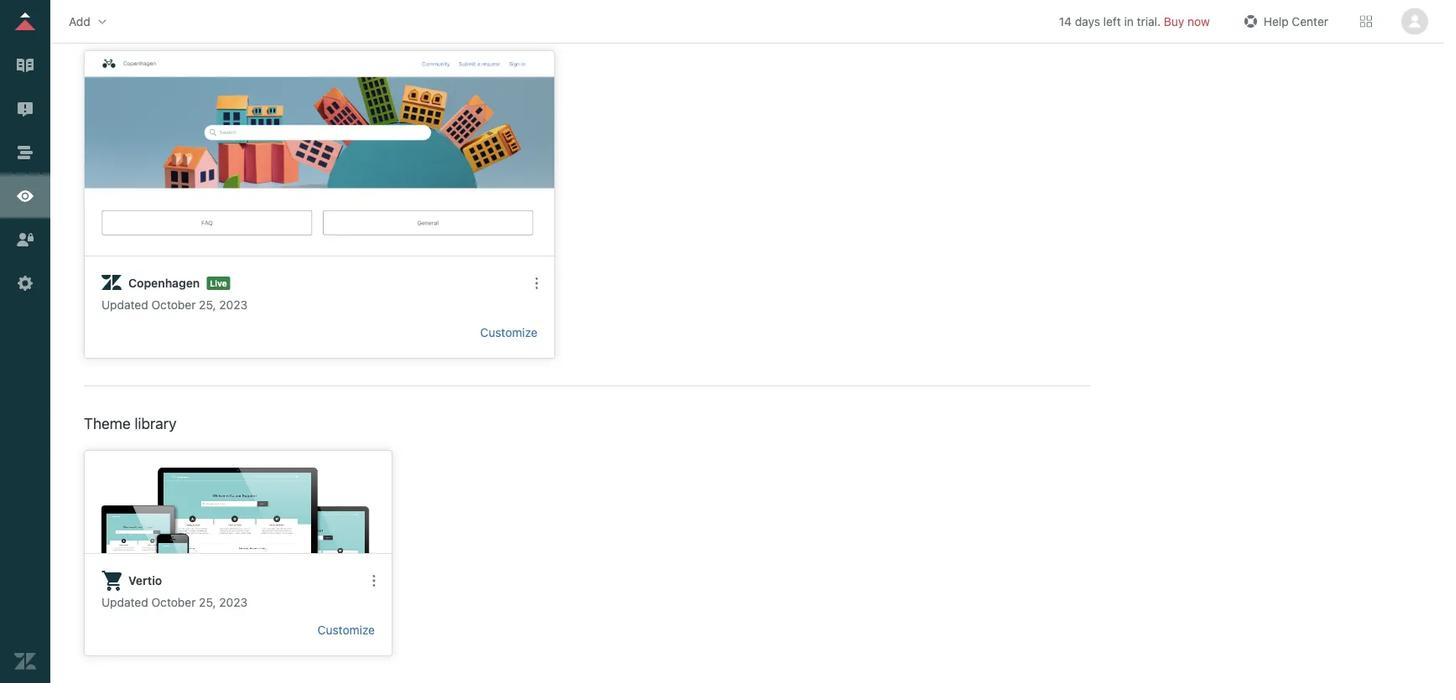 Task type: describe. For each thing, give the bounding box(es) containing it.
days
[[1075, 14, 1101, 28]]

2023 for copenhagen
[[219, 298, 248, 312]]

customize for copenhagen
[[480, 326, 538, 340]]

copenhagen
[[128, 276, 200, 290]]

now
[[1188, 14, 1210, 28]]

customize link for copenhagen
[[480, 326, 538, 340]]

14 days left in trial. buy now
[[1059, 14, 1210, 28]]

library
[[135, 414, 177, 432]]

customize design image
[[14, 185, 36, 207]]

manage articles image
[[14, 55, 36, 76]]

0 horizontal spatial open theme context menu button
[[361, 568, 388, 595]]

theme type image for copenhagen
[[102, 273, 122, 294]]

in
[[1125, 14, 1134, 28]]

25, for vertio
[[199, 596, 216, 610]]

add
[[69, 14, 90, 28]]

open theme context menu image
[[530, 277, 544, 290]]

customize link for vertio
[[318, 624, 375, 638]]

trial.
[[1137, 14, 1161, 28]]

zendesk image
[[14, 651, 36, 673]]

user permissions image
[[14, 229, 36, 251]]

25, for copenhagen
[[199, 298, 216, 312]]

updated for vertio
[[102, 596, 148, 610]]



Task type: vqa. For each thing, say whether or not it's contained in the screenshot.
the requested
no



Task type: locate. For each thing, give the bounding box(es) containing it.
1 vertical spatial updated october 25, 2023
[[102, 596, 248, 610]]

2 october from the top
[[151, 596, 196, 610]]

1 updated october 25, 2023 from the top
[[102, 298, 248, 312]]

zendesk products image
[[1361, 16, 1373, 27]]

arrange content image
[[14, 142, 36, 164]]

help center
[[1264, 14, 1329, 28]]

1 theme type image from the top
[[102, 273, 122, 294]]

vertio
[[128, 574, 162, 588]]

2 theme type image from the top
[[102, 571, 122, 591]]

left
[[1104, 14, 1122, 28]]

1 horizontal spatial open theme context menu button
[[524, 270, 550, 297]]

updated
[[102, 298, 148, 312], [102, 596, 148, 610]]

customize link down open theme context menu image
[[480, 326, 538, 340]]

open theme context menu image
[[367, 575, 381, 588]]

2 25, from the top
[[199, 596, 216, 610]]

1 horizontal spatial customize
[[480, 326, 538, 340]]

theme type image left copenhagen
[[102, 273, 122, 294]]

1 updated from the top
[[102, 298, 148, 312]]

2023 for vertio
[[219, 596, 248, 610]]

center
[[1292, 14, 1329, 28]]

customize link
[[480, 326, 538, 340], [318, 624, 375, 638]]

updated october 25, 2023 for copenhagen
[[102, 298, 248, 312]]

0 vertical spatial 2023
[[219, 298, 248, 312]]

2 updated from the top
[[102, 596, 148, 610]]

0 horizontal spatial customize link
[[318, 624, 375, 638]]

updated down copenhagen
[[102, 298, 148, 312]]

live
[[210, 279, 227, 288]]

theme type image left the vertio
[[102, 571, 122, 591]]

14
[[1059, 14, 1072, 28]]

2023
[[219, 298, 248, 312], [219, 596, 248, 610]]

updated october 25, 2023 for vertio
[[102, 596, 248, 610]]

october down the vertio
[[151, 596, 196, 610]]

Add button
[[64, 9, 114, 34]]

1 vertical spatial open theme context menu button
[[361, 568, 388, 595]]

1 vertical spatial customize
[[318, 624, 375, 638]]

0 vertical spatial theme type image
[[102, 273, 122, 294]]

updated down the vertio
[[102, 596, 148, 610]]

1 horizontal spatial customize link
[[480, 326, 538, 340]]

1 october from the top
[[151, 298, 196, 312]]

1 vertical spatial 25,
[[199, 596, 216, 610]]

october down copenhagen
[[151, 298, 196, 312]]

1 vertical spatial 2023
[[219, 596, 248, 610]]

25,
[[199, 298, 216, 312], [199, 596, 216, 610]]

theme type image for vertio
[[102, 571, 122, 591]]

customize
[[480, 326, 538, 340], [318, 624, 375, 638]]

customize down open theme context menu image
[[480, 326, 538, 340]]

0 vertical spatial customize
[[480, 326, 538, 340]]

customize link down open theme context menu icon
[[318, 624, 375, 638]]

0 vertical spatial customize link
[[480, 326, 538, 340]]

1 2023 from the top
[[219, 298, 248, 312]]

Open theme context menu button
[[524, 270, 550, 297], [361, 568, 388, 595]]

1 vertical spatial october
[[151, 596, 196, 610]]

2 updated october 25, 2023 from the top
[[102, 596, 248, 610]]

updated for copenhagen
[[102, 298, 148, 312]]

1 vertical spatial theme type image
[[102, 571, 122, 591]]

0 vertical spatial updated
[[102, 298, 148, 312]]

0 vertical spatial updated october 25, 2023
[[102, 298, 248, 312]]

help center button
[[1236, 9, 1334, 34]]

theme library
[[84, 414, 177, 432]]

0 vertical spatial open theme context menu button
[[524, 270, 550, 297]]

help
[[1264, 14, 1289, 28]]

updated october 25, 2023
[[102, 298, 248, 312], [102, 596, 248, 610]]

october
[[151, 298, 196, 312], [151, 596, 196, 610]]

0 vertical spatial 25,
[[199, 298, 216, 312]]

1 25, from the top
[[199, 298, 216, 312]]

1 vertical spatial updated
[[102, 596, 148, 610]]

0 vertical spatial october
[[151, 298, 196, 312]]

moderate content image
[[14, 98, 36, 120]]

theme
[[84, 414, 131, 432]]

updated october 25, 2023 down copenhagen
[[102, 298, 248, 312]]

2 2023 from the top
[[219, 596, 248, 610]]

updated october 25, 2023 down the vertio
[[102, 596, 248, 610]]

october for vertio
[[151, 596, 196, 610]]

theme type image
[[102, 273, 122, 294], [102, 571, 122, 591]]

settings image
[[14, 273, 36, 294]]

october for copenhagen
[[151, 298, 196, 312]]

buy
[[1164, 14, 1185, 28]]

customize down open theme context menu icon
[[318, 624, 375, 638]]

customize for vertio
[[318, 624, 375, 638]]

0 horizontal spatial customize
[[318, 624, 375, 638]]

None button
[[1399, 8, 1431, 35]]

1 vertical spatial customize link
[[318, 624, 375, 638]]



